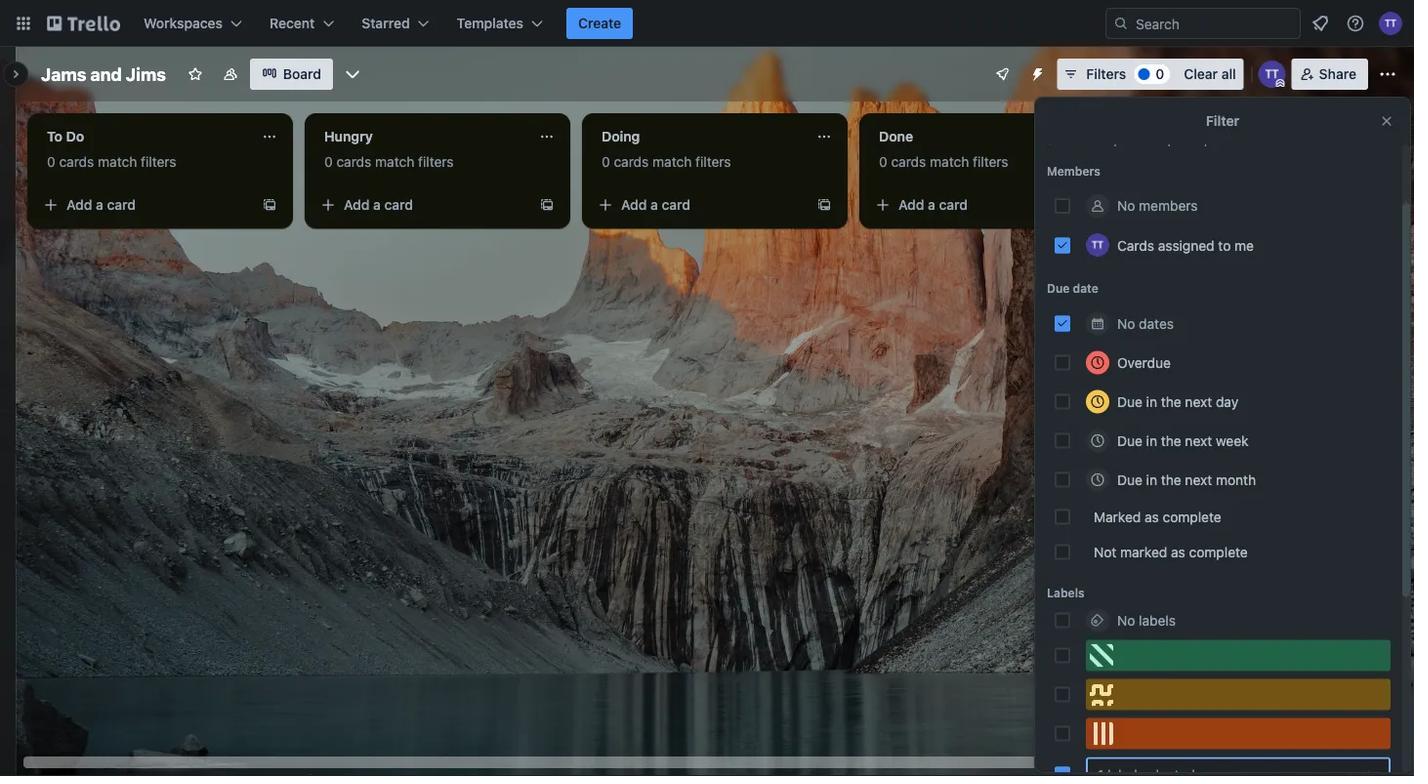 Task type: vqa. For each thing, say whether or not it's contained in the screenshot.
0 cards match filters
yes



Task type: locate. For each thing, give the bounding box(es) containing it.
not marked as complete
[[1094, 544, 1249, 560]]

add for to do
[[66, 197, 92, 213]]

1 add a card button from the left
[[35, 190, 254, 221]]

and
[[90, 64, 122, 85], [1211, 134, 1230, 147]]

no for no dates
[[1118, 315, 1136, 331]]

hungry
[[324, 128, 373, 145]]

1 horizontal spatial terry turtle (terryturtle) image
[[1259, 61, 1287, 88]]

1 the from the top
[[1162, 393, 1182, 409]]

match down the doing "text box"
[[653, 154, 692, 170]]

0 vertical spatial and
[[90, 64, 122, 85]]

create from template… image for to do
[[262, 197, 278, 213]]

match inside done 0 cards match filters
[[930, 154, 970, 170]]

month
[[1216, 471, 1257, 488]]

2 next from the top
[[1186, 432, 1213, 449]]

the down due in the next day at the bottom right of page
[[1162, 432, 1182, 449]]

1 a from the left
[[96, 197, 103, 213]]

card down the doing "text box"
[[662, 197, 691, 213]]

add a card down doing
[[621, 197, 691, 213]]

in for due in the next month
[[1147, 471, 1158, 488]]

do
[[66, 128, 84, 145]]

due in the next week
[[1118, 432, 1249, 449]]

0 horizontal spatial as
[[1145, 509, 1160, 525]]

no up cards
[[1118, 197, 1136, 214]]

no labels
[[1118, 612, 1176, 628]]

add a card for doing
[[621, 197, 691, 213]]

4 add a card button from the left
[[868, 190, 1087, 221]]

due up marked on the bottom right of the page
[[1118, 471, 1143, 488]]

filters for doing
[[696, 154, 731, 170]]

3 next from the top
[[1186, 471, 1213, 488]]

next left day
[[1186, 393, 1213, 409]]

doing
[[602, 128, 640, 145]]

card down done 0 cards match filters at the top
[[940, 197, 968, 213]]

1 0 cards match filters from the left
[[47, 154, 176, 170]]

due date
[[1047, 281, 1099, 295]]

0 left clear
[[1156, 66, 1165, 82]]

add a card button down "to do" text field
[[35, 190, 254, 221]]

card down hungry text field
[[385, 197, 413, 213]]

4 cards from the left
[[892, 154, 927, 170]]

terry turtle (terryturtle) image right all on the top of page
[[1259, 61, 1287, 88]]

done 0 cards match filters
[[879, 128, 1009, 170]]

due in the next month
[[1118, 471, 1257, 488]]

1 no from the top
[[1118, 197, 1136, 214]]

0
[[1156, 66, 1165, 82], [47, 154, 55, 170], [324, 154, 333, 170], [602, 154, 610, 170], [879, 154, 888, 170]]

card
[[107, 197, 136, 213], [385, 197, 413, 213], [662, 197, 691, 213], [940, 197, 968, 213]]

day
[[1216, 393, 1239, 409]]

search
[[1047, 134, 1083, 147]]

starred button
[[350, 8, 441, 39]]

workspaces button
[[132, 8, 254, 39]]

filters for to do
[[141, 154, 176, 170]]

terry turtle (terryturtle) image
[[1380, 12, 1403, 35]]

2 create from template… image from the left
[[539, 197, 555, 213]]

due down due in the next day at the bottom right of page
[[1118, 432, 1143, 449]]

power ups image
[[995, 66, 1011, 82]]

open information menu image
[[1346, 14, 1366, 33]]

match
[[98, 154, 137, 170], [375, 154, 415, 170], [653, 154, 692, 170], [930, 154, 970, 170]]

0 for hungry
[[324, 154, 333, 170]]

a down the doing "text box"
[[651, 197, 658, 213]]

1 vertical spatial terry turtle (terryturtle) image
[[1087, 233, 1110, 256]]

1 card from the left
[[107, 197, 136, 213]]

1 filters from the left
[[141, 154, 176, 170]]

recent button
[[258, 8, 346, 39]]

no left dates
[[1118, 315, 1136, 331]]

clear all
[[1184, 66, 1237, 82]]

done
[[879, 128, 914, 145]]

1 vertical spatial next
[[1186, 432, 1213, 449]]

more.
[[1233, 134, 1263, 147]]

due down overdue on the right of page
[[1118, 393, 1143, 409]]

0 vertical spatial next
[[1186, 393, 1213, 409]]

1 cards from the left
[[59, 154, 94, 170]]

2 vertical spatial no
[[1118, 612, 1136, 628]]

this member is an admin of this board. image
[[1277, 79, 1286, 88]]

Doing text field
[[590, 121, 805, 152]]

the up the due in the next week
[[1162, 393, 1182, 409]]

1 vertical spatial in
[[1147, 432, 1158, 449]]

another
[[1202, 127, 1252, 143]]

1 in from the top
[[1147, 393, 1158, 409]]

3 a from the left
[[651, 197, 658, 213]]

add down doing
[[621, 197, 647, 213]]

and inside board name text box
[[90, 64, 122, 85]]

in down overdue on the right of page
[[1147, 393, 1158, 409]]

no left labels
[[1118, 612, 1136, 628]]

to
[[1219, 237, 1232, 253]]

a for hungry
[[373, 197, 381, 213]]

add down hungry
[[344, 197, 370, 213]]

in down due in the next day at the bottom right of page
[[1147, 432, 1158, 449]]

filters
[[141, 154, 176, 170], [418, 154, 454, 170], [696, 154, 731, 170], [973, 154, 1009, 170]]

0 horizontal spatial terry turtle (terryturtle) image
[[1087, 233, 1110, 256]]

filters down the done text field
[[973, 154, 1009, 170]]

cards down 'do'
[[59, 154, 94, 170]]

close popover image
[[1380, 113, 1395, 129]]

2 vertical spatial next
[[1186, 471, 1213, 488]]

due left date
[[1047, 281, 1070, 295]]

add a card down hungry
[[344, 197, 413, 213]]

labels
[[1139, 612, 1176, 628]]

filters down the doing "text box"
[[696, 154, 731, 170]]

4 add a card from the left
[[899, 197, 968, 213]]

2 no from the top
[[1118, 315, 1136, 331]]

card for hungry
[[385, 197, 413, 213]]

0 for doing
[[602, 154, 610, 170]]

back to home image
[[47, 8, 120, 39]]

cards down hungry
[[337, 154, 372, 170]]

cards down done
[[892, 154, 927, 170]]

the for day
[[1162, 393, 1182, 409]]

not
[[1094, 544, 1117, 560]]

search cards, members, labels, and more.
[[1047, 134, 1263, 147]]

3 create from template… image from the left
[[817, 197, 833, 213]]

add a card button
[[35, 190, 254, 221], [313, 190, 532, 221], [590, 190, 809, 221], [868, 190, 1087, 221]]

3 in from the top
[[1147, 471, 1158, 488]]

week
[[1216, 432, 1249, 449]]

3 match from the left
[[653, 154, 692, 170]]

1 vertical spatial no
[[1118, 315, 1136, 331]]

in
[[1147, 393, 1158, 409], [1147, 432, 1158, 449], [1147, 471, 1158, 488]]

1 next from the top
[[1186, 393, 1213, 409]]

0 cards match filters down the doing "text box"
[[602, 154, 731, 170]]

add a card down done 0 cards match filters at the top
[[899, 197, 968, 213]]

color: yellow, title: none element
[[1087, 679, 1391, 710]]

add a card down 'do'
[[66, 197, 136, 213]]

1 horizontal spatial 0 cards match filters
[[324, 154, 454, 170]]

match down hungry text field
[[375, 154, 415, 170]]

1 match from the left
[[98, 154, 137, 170]]

create from template… image
[[262, 197, 278, 213], [539, 197, 555, 213], [817, 197, 833, 213], [1094, 197, 1110, 213]]

cards down doing
[[614, 154, 649, 170]]

as right marked
[[1172, 544, 1186, 560]]

4 filters from the left
[[973, 154, 1009, 170]]

next left week at the right bottom of the page
[[1186, 432, 1213, 449]]

4 create from template… image from the left
[[1094, 197, 1110, 213]]

no dates
[[1118, 315, 1175, 331]]

0 cards match filters down hungry text field
[[324, 154, 454, 170]]

add for doing
[[621, 197, 647, 213]]

0 vertical spatial the
[[1162, 393, 1182, 409]]

cards for to do
[[59, 154, 94, 170]]

add down 'do'
[[66, 197, 92, 213]]

dates
[[1139, 315, 1175, 331]]

1 vertical spatial as
[[1172, 544, 1186, 560]]

next for day
[[1186, 393, 1213, 409]]

workspaces
[[144, 15, 223, 31]]

2 add a card button from the left
[[313, 190, 532, 221]]

2 cards from the left
[[337, 154, 372, 170]]

the for week
[[1162, 432, 1182, 449]]

labels,
[[1175, 134, 1208, 147]]

3 no from the top
[[1118, 612, 1136, 628]]

clear
[[1184, 66, 1219, 82]]

board link
[[250, 59, 333, 90]]

2 horizontal spatial 0 cards match filters
[[602, 154, 731, 170]]

add a card
[[66, 197, 136, 213], [344, 197, 413, 213], [621, 197, 691, 213], [899, 197, 968, 213]]

filters for hungry
[[418, 154, 454, 170]]

add
[[1173, 127, 1198, 143], [66, 197, 92, 213], [344, 197, 370, 213], [621, 197, 647, 213], [899, 197, 925, 213]]

0 cards match filters
[[47, 154, 176, 170], [324, 154, 454, 170], [602, 154, 731, 170]]

a down hungry text field
[[373, 197, 381, 213]]

2 vertical spatial in
[[1147, 471, 1158, 488]]

2 card from the left
[[385, 197, 413, 213]]

0 vertical spatial no
[[1118, 197, 1136, 214]]

a
[[96, 197, 103, 213], [373, 197, 381, 213], [651, 197, 658, 213], [928, 197, 936, 213]]

1 vertical spatial and
[[1211, 134, 1230, 147]]

star or unstar board image
[[187, 66, 203, 82]]

filters down hungry text field
[[418, 154, 454, 170]]

3 0 cards match filters from the left
[[602, 154, 731, 170]]

primary element
[[0, 0, 1415, 47]]

terry turtle (terryturtle) image
[[1259, 61, 1287, 88], [1087, 233, 1110, 256]]

no for no labels
[[1118, 612, 1136, 628]]

switch to… image
[[14, 14, 33, 33]]

2 match from the left
[[375, 154, 415, 170]]

list
[[1256, 127, 1275, 143]]

4 match from the left
[[930, 154, 970, 170]]

3 the from the top
[[1162, 471, 1182, 488]]

a down "to do" text field
[[96, 197, 103, 213]]

0 vertical spatial as
[[1145, 509, 1160, 525]]

complete down due in the next month
[[1163, 509, 1222, 525]]

and left jims
[[90, 64, 122, 85]]

1 vertical spatial the
[[1162, 432, 1182, 449]]

2 vertical spatial the
[[1162, 471, 1182, 488]]

0 down done
[[879, 154, 888, 170]]

the for month
[[1162, 471, 1182, 488]]

2 add a card from the left
[[344, 197, 413, 213]]

as
[[1145, 509, 1160, 525], [1172, 544, 1186, 560]]

due for due in the next month
[[1118, 471, 1143, 488]]

0 cards match filters down "to do" text field
[[47, 154, 176, 170]]

add a card button down hungry text field
[[313, 190, 532, 221]]

to do
[[47, 128, 84, 145]]

1 create from template… image from the left
[[262, 197, 278, 213]]

due
[[1047, 281, 1070, 295], [1118, 393, 1143, 409], [1118, 432, 1143, 449], [1118, 471, 1143, 488]]

2 the from the top
[[1162, 432, 1182, 449]]

terry turtle (terryturtle) image left cards
[[1087, 233, 1110, 256]]

workspace visible image
[[223, 66, 238, 82]]

the up "marked as complete"
[[1162, 471, 1182, 488]]

color: orange, title: none element
[[1087, 718, 1391, 749]]

0 vertical spatial in
[[1147, 393, 1158, 409]]

filters inside done 0 cards match filters
[[973, 154, 1009, 170]]

2 in from the top
[[1147, 432, 1158, 449]]

1 horizontal spatial as
[[1172, 544, 1186, 560]]

1 add a card from the left
[[66, 197, 136, 213]]

jams and jims
[[41, 64, 166, 85]]

add down done 0 cards match filters at the top
[[899, 197, 925, 213]]

jims
[[126, 64, 166, 85]]

assigned
[[1159, 237, 1215, 253]]

card down "to do" text field
[[107, 197, 136, 213]]

complete
[[1163, 509, 1222, 525], [1190, 544, 1249, 560]]

filters down "to do" text field
[[141, 154, 176, 170]]

0 horizontal spatial and
[[90, 64, 122, 85]]

the
[[1162, 393, 1182, 409], [1162, 432, 1182, 449], [1162, 471, 1182, 488]]

0 horizontal spatial 0 cards match filters
[[47, 154, 176, 170]]

2 0 cards match filters from the left
[[324, 154, 454, 170]]

3 cards from the left
[[614, 154, 649, 170]]

next
[[1186, 393, 1213, 409], [1186, 432, 1213, 449], [1186, 471, 1213, 488]]

0 inside done 0 cards match filters
[[879, 154, 888, 170]]

as right marked on the bottom right of the page
[[1145, 509, 1160, 525]]

complete down "marked as complete"
[[1190, 544, 1249, 560]]

2 a from the left
[[373, 197, 381, 213]]

share button
[[1292, 59, 1369, 90]]

3 add a card from the left
[[621, 197, 691, 213]]

and down filter
[[1211, 134, 1230, 147]]

a for doing
[[651, 197, 658, 213]]

add a card button down done 0 cards match filters at the top
[[868, 190, 1087, 221]]

a for to do
[[96, 197, 103, 213]]

no for no members
[[1118, 197, 1136, 214]]

add a card button for doing
[[590, 190, 809, 221]]

3 filters from the left
[[696, 154, 731, 170]]

match down the done text field
[[930, 154, 970, 170]]

3 card from the left
[[662, 197, 691, 213]]

marked as complete
[[1094, 509, 1222, 525]]

3 add a card button from the left
[[590, 190, 809, 221]]

0 cards match filters for hungry
[[324, 154, 454, 170]]

a down done 0 cards match filters at the top
[[928, 197, 936, 213]]

filter
[[1207, 113, 1240, 129]]

2 filters from the left
[[418, 154, 454, 170]]

0 down hungry
[[324, 154, 333, 170]]

0 vertical spatial complete
[[1163, 509, 1222, 525]]

next left month
[[1186, 471, 1213, 488]]

in up "marked as complete"
[[1147, 471, 1158, 488]]

templates
[[457, 15, 524, 31]]

match down "to do" text field
[[98, 154, 137, 170]]

0 down to at the top left of the page
[[47, 154, 55, 170]]

add for hungry
[[344, 197, 370, 213]]

add a card button down the doing "text box"
[[590, 190, 809, 221]]

cards
[[59, 154, 94, 170], [337, 154, 372, 170], [614, 154, 649, 170], [892, 154, 927, 170]]

0 cards match filters for doing
[[602, 154, 731, 170]]

no
[[1118, 197, 1136, 214], [1118, 315, 1136, 331], [1118, 612, 1136, 628]]

0 down doing
[[602, 154, 610, 170]]



Task type: describe. For each thing, give the bounding box(es) containing it.
add another list
[[1173, 127, 1275, 143]]

members
[[1139, 197, 1199, 214]]

1 horizontal spatial and
[[1211, 134, 1230, 147]]

show menu image
[[1379, 64, 1398, 84]]

add a card button for to do
[[35, 190, 254, 221]]

create from template… image for hungry
[[539, 197, 555, 213]]

starred
[[362, 15, 410, 31]]

0 vertical spatial terry turtle (terryturtle) image
[[1259, 61, 1287, 88]]

add another list button
[[1137, 113, 1403, 156]]

next for month
[[1186, 471, 1213, 488]]

automation image
[[1022, 59, 1050, 86]]

Hungry text field
[[313, 121, 528, 152]]

match for hungry
[[375, 154, 415, 170]]

color: green, title: none element
[[1087, 640, 1391, 671]]

labels
[[1047, 586, 1085, 600]]

To Do text field
[[35, 121, 250, 152]]

create from template… image for doing
[[817, 197, 833, 213]]

next for week
[[1186, 432, 1213, 449]]

cards for hungry
[[337, 154, 372, 170]]

overdue
[[1118, 354, 1172, 370]]

create
[[578, 15, 622, 31]]

filters
[[1087, 66, 1127, 82]]

due for due in the next day
[[1118, 393, 1143, 409]]

recent
[[270, 15, 315, 31]]

Done text field
[[868, 121, 1083, 152]]

cards assigned to me
[[1118, 237, 1255, 253]]

Board name text field
[[31, 59, 176, 90]]

add a card for to do
[[66, 197, 136, 213]]

all
[[1222, 66, 1237, 82]]

0 cards match filters for to do
[[47, 154, 176, 170]]

me
[[1235, 237, 1255, 253]]

1 vertical spatial complete
[[1190, 544, 1249, 560]]

date
[[1073, 281, 1099, 295]]

4 a from the left
[[928, 197, 936, 213]]

marked
[[1121, 544, 1168, 560]]

due in the next day
[[1118, 393, 1239, 409]]

members,
[[1121, 134, 1172, 147]]

no members
[[1118, 197, 1199, 214]]

0 notifications image
[[1309, 12, 1333, 35]]

due for due in the next week
[[1118, 432, 1143, 449]]

match for doing
[[653, 154, 692, 170]]

due for due date
[[1047, 281, 1070, 295]]

card for doing
[[662, 197, 691, 213]]

search image
[[1114, 16, 1130, 31]]

cards,
[[1086, 134, 1118, 147]]

board
[[283, 66, 322, 82]]

share
[[1320, 66, 1357, 82]]

to
[[47, 128, 63, 145]]

cards inside done 0 cards match filters
[[892, 154, 927, 170]]

Search field
[[1130, 9, 1301, 38]]

add right members,
[[1173, 127, 1198, 143]]

customize views image
[[343, 64, 363, 84]]

0 for to do
[[47, 154, 55, 170]]

cards
[[1118, 237, 1155, 253]]

4 card from the left
[[940, 197, 968, 213]]

jams
[[41, 64, 86, 85]]

match for to do
[[98, 154, 137, 170]]

templates button
[[445, 8, 555, 39]]

in for due in the next day
[[1147, 393, 1158, 409]]

clear all button
[[1177, 59, 1245, 90]]

marked
[[1094, 509, 1142, 525]]

members
[[1047, 164, 1101, 177]]

add a card button for hungry
[[313, 190, 532, 221]]

create button
[[567, 8, 633, 39]]

add a card for hungry
[[344, 197, 413, 213]]

cards for doing
[[614, 154, 649, 170]]

in for due in the next week
[[1147, 432, 1158, 449]]

card for to do
[[107, 197, 136, 213]]



